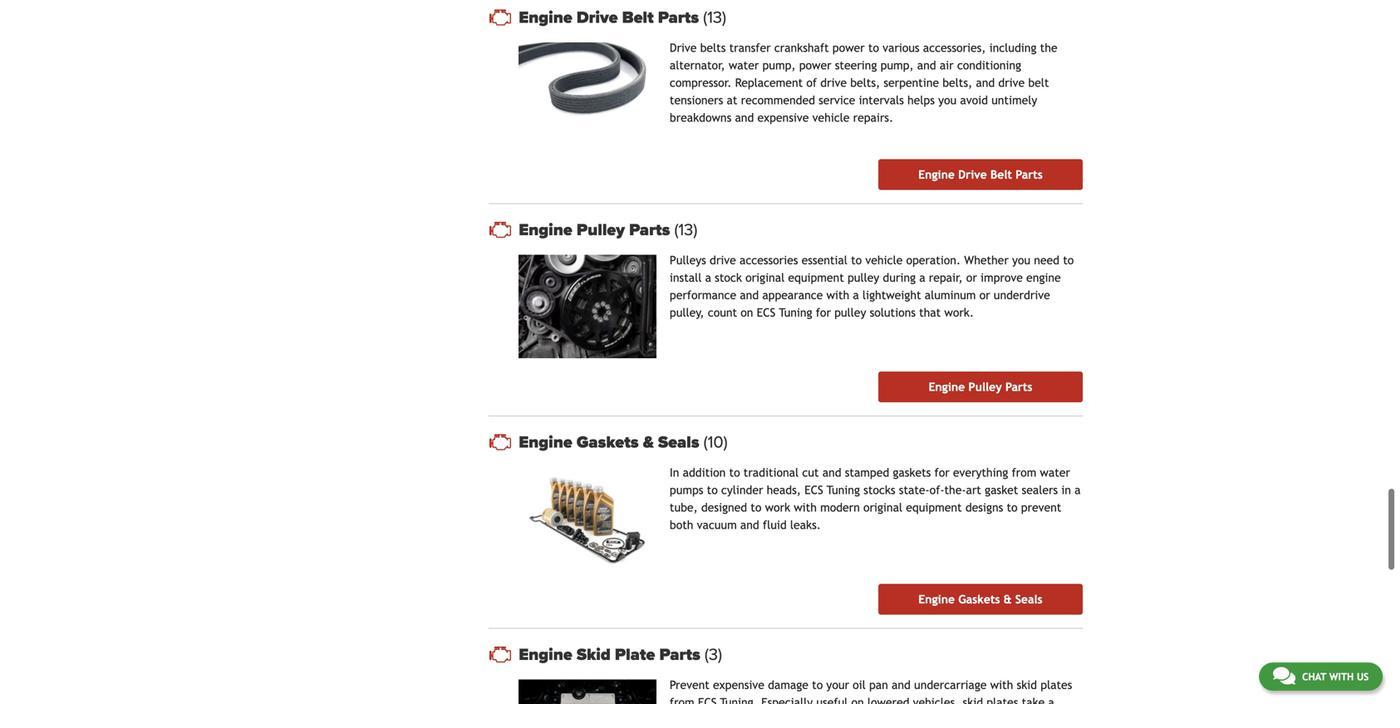 Task type: vqa. For each thing, say whether or not it's contained in the screenshot.


Task type: describe. For each thing, give the bounding box(es) containing it.
0 vertical spatial engine drive belt parts
[[519, 7, 703, 27]]

engine for the bottommost "engine drive belt parts" link
[[919, 168, 955, 181]]

stocks
[[864, 483, 896, 497]]

belt for the bottommost "engine drive belt parts" link
[[991, 168, 1012, 181]]

drive for the bottommost "engine drive belt parts" link
[[959, 168, 987, 181]]

and left fluid
[[741, 518, 760, 532]]

drive belts transfer crankshaft power to various accessories, including the alternator, water pump, power steering pump, and air conditioning compressor. replacement of drive belts, serpentine belts, and drive belt tensioners at recommended service intervals helps you avoid untimely breakdowns and expensive vehicle repairs.
[[670, 41, 1058, 124]]

to down addition
[[707, 483, 718, 497]]

of-
[[930, 483, 945, 497]]

designed
[[701, 501, 747, 514]]

of
[[807, 76, 817, 89]]

transfer
[[730, 41, 771, 54]]

crankshaft
[[775, 41, 829, 54]]

engine skid plate parts
[[519, 645, 705, 664]]

tuning inside pulleys drive accessories essential to vehicle operation. whether you need to install a stock original equipment pulley during a repair, or improve engine performance and appearance with a lightweight aluminum or underdrive pulley, count on ecs tuning for pulley solutions that work.
[[779, 306, 813, 319]]

designs
[[966, 501, 1004, 514]]

0 vertical spatial pulley
[[848, 271, 880, 284]]

improve
[[981, 271, 1023, 284]]

for inside pulleys drive accessories essential to vehicle operation. whether you need to install a stock original equipment pulley during a repair, or improve engine performance and appearance with a lightweight aluminum or underdrive pulley, count on ecs tuning for pulley solutions that work.
[[816, 306, 831, 319]]

gaskets
[[893, 466, 931, 479]]

in
[[1062, 483, 1071, 497]]

with inside chat with us link
[[1330, 671, 1354, 682]]

engine skid plate parts thumbnail image image
[[519, 679, 657, 704]]

1 vertical spatial engine drive belt parts link
[[879, 159, 1083, 190]]

for inside in addition to traditional cut and stamped gaskets for everything from water pumps to cylinder heads, ecs tuning stocks state-of-the-art gasket sealers in a tube, designed to work with modern original equipment designs to prevent both vacuum and fluid leaks.
[[935, 466, 950, 479]]

ecs inside pulleys drive accessories essential to vehicle operation. whether you need to install a stock original equipment pulley during a repair, or improve engine performance and appearance with a lightweight aluminum or underdrive pulley, count on ecs tuning for pulley solutions that work.
[[757, 306, 776, 319]]

serpentine
[[884, 76, 939, 89]]

a up performance
[[705, 271, 711, 284]]

that
[[919, 306, 941, 319]]

install
[[670, 271, 702, 284]]

with inside in addition to traditional cut and stamped gaskets for everything from water pumps to cylinder heads, ecs tuning stocks state-of-the-art gasket sealers in a tube, designed to work with modern original equipment designs to prevent both vacuum and fluid leaks.
[[794, 501, 817, 514]]

1 belts, from the left
[[851, 76, 880, 89]]

1 vertical spatial gaskets
[[959, 593, 1000, 606]]

and left air
[[918, 59, 936, 72]]

solutions
[[870, 306, 916, 319]]

drive inside pulleys drive accessories essential to vehicle operation. whether you need to install a stock original equipment pulley during a repair, or improve engine performance and appearance with a lightweight aluminum or underdrive pulley, count on ecs tuning for pulley solutions that work.
[[710, 253, 736, 267]]

vehicle inside drive belts transfer crankshaft power to various accessories, including the alternator, water pump, power steering pump, and air conditioning compressor. replacement of drive belts, serpentine belts, and drive belt tensioners at recommended service intervals helps you avoid untimely breakdowns and expensive vehicle repairs.
[[813, 111, 850, 124]]

2 pump, from the left
[[881, 59, 914, 72]]

service
[[819, 94, 856, 107]]

count
[[708, 306, 737, 319]]

and down at
[[735, 111, 754, 124]]

a left lightweight on the top of the page
[[853, 288, 859, 302]]

and down conditioning
[[976, 76, 995, 89]]

a inside in addition to traditional cut and stamped gaskets for everything from water pumps to cylinder heads, ecs tuning stocks state-of-the-art gasket sealers in a tube, designed to work with modern original equipment designs to prevent both vacuum and fluid leaks.
[[1075, 483, 1081, 497]]

pulley for bottom engine pulley parts link
[[969, 380, 1002, 394]]

original inside pulleys drive accessories essential to vehicle operation. whether you need to install a stock original equipment pulley during a repair, or improve engine performance and appearance with a lightweight aluminum or underdrive pulley, count on ecs tuning for pulley solutions that work.
[[746, 271, 785, 284]]

including
[[990, 41, 1037, 54]]

1 horizontal spatial engine gaskets & seals
[[919, 593, 1043, 606]]

engine for bottom engine pulley parts link
[[929, 380, 965, 394]]

1 horizontal spatial drive
[[821, 76, 847, 89]]

steering
[[835, 59, 877, 72]]

performance
[[670, 288, 737, 302]]

both
[[670, 518, 694, 532]]

in addition to traditional cut and stamped gaskets for everything from water pumps to cylinder heads, ecs tuning stocks state-of-the-art gasket sealers in a tube, designed to work with modern original equipment designs to prevent both vacuum and fluid leaks.
[[670, 466, 1081, 532]]

0 vertical spatial &
[[643, 432, 654, 452]]

with inside pulleys drive accessories essential to vehicle operation. whether you need to install a stock original equipment pulley during a repair, or improve engine performance and appearance with a lightweight aluminum or underdrive pulley, count on ecs tuning for pulley solutions that work.
[[827, 288, 850, 302]]

stamped
[[845, 466, 890, 479]]

original inside in addition to traditional cut and stamped gaskets for everything from water pumps to cylinder heads, ecs tuning stocks state-of-the-art gasket sealers in a tube, designed to work with modern original equipment designs to prevent both vacuum and fluid leaks.
[[864, 501, 903, 514]]

1 pump, from the left
[[763, 59, 796, 72]]

need
[[1034, 253, 1060, 267]]

to right need
[[1063, 253, 1074, 267]]

pulley,
[[670, 306, 705, 319]]

parts for the top "engine drive belt parts" link
[[658, 7, 699, 27]]

drive inside drive belts transfer crankshaft power to various accessories, including the alternator, water pump, power steering pump, and air conditioning compressor. replacement of drive belts, serpentine belts, and drive belt tensioners at recommended service intervals helps you avoid untimely breakdowns and expensive vehicle repairs.
[[670, 41, 697, 54]]

2 horizontal spatial drive
[[999, 76, 1025, 89]]

replacement
[[735, 76, 803, 89]]

addition
[[683, 466, 726, 479]]

1 vertical spatial engine pulley parts
[[929, 380, 1033, 394]]

1 horizontal spatial engine drive belt parts
[[919, 168, 1043, 181]]

fluid
[[763, 518, 787, 532]]

engine
[[1027, 271, 1061, 284]]

on
[[741, 306, 753, 319]]

cut
[[802, 466, 819, 479]]

engine for engine skid plate parts link on the bottom
[[519, 645, 573, 664]]

accessories
[[740, 253, 798, 267]]

work
[[765, 501, 791, 514]]

us
[[1357, 671, 1369, 682]]

prevent
[[1021, 501, 1062, 514]]

1 horizontal spatial power
[[833, 41, 865, 54]]

state-
[[899, 483, 930, 497]]

sealers
[[1022, 483, 1058, 497]]

accessories,
[[923, 41, 986, 54]]

plate
[[615, 645, 655, 664]]

0 vertical spatial engine pulley parts link
[[519, 220, 1083, 240]]

engine for topmost engine pulley parts link
[[519, 220, 573, 240]]

to left 'work'
[[751, 501, 762, 514]]

comments image
[[1273, 666, 1296, 686]]

0 vertical spatial engine gaskets & seals
[[519, 432, 704, 452]]

0 vertical spatial engine drive belt parts link
[[519, 7, 1083, 27]]

repairs.
[[853, 111, 894, 124]]

seals for engine gaskets & seals "link" to the top
[[658, 432, 700, 452]]

belts
[[700, 41, 726, 54]]

to down gasket
[[1007, 501, 1018, 514]]

and right cut on the right bottom
[[823, 466, 842, 479]]

engine skid plate parts link
[[519, 645, 1083, 664]]

air
[[940, 59, 954, 72]]

2 belts, from the left
[[943, 76, 973, 89]]

avoid
[[960, 94, 988, 107]]



Task type: locate. For each thing, give the bounding box(es) containing it.
tuning down appearance
[[779, 306, 813, 319]]

0 horizontal spatial you
[[939, 94, 957, 107]]

engine drive belt parts link
[[519, 7, 1083, 27], [879, 159, 1083, 190]]

2 horizontal spatial drive
[[959, 168, 987, 181]]

engine drive belt parts link down avoid at the top of the page
[[879, 159, 1083, 190]]

original down accessories on the top right
[[746, 271, 785, 284]]

original down stocks
[[864, 501, 903, 514]]

tuning inside in addition to traditional cut and stamped gaskets for everything from water pumps to cylinder heads, ecs tuning stocks state-of-the-art gasket sealers in a tube, designed to work with modern original equipment designs to prevent both vacuum and fluid leaks.
[[827, 483, 860, 497]]

1 vertical spatial power
[[799, 59, 832, 72]]

1 vertical spatial engine gaskets & seals
[[919, 593, 1043, 606]]

or down improve
[[980, 288, 991, 302]]

1 horizontal spatial drive
[[670, 41, 697, 54]]

0 horizontal spatial ecs
[[757, 306, 776, 319]]

1 vertical spatial with
[[794, 501, 817, 514]]

0 vertical spatial power
[[833, 41, 865, 54]]

to up the steering
[[869, 41, 879, 54]]

ecs inside in addition to traditional cut and stamped gaskets for everything from water pumps to cylinder heads, ecs tuning stocks state-of-the-art gasket sealers in a tube, designed to work with modern original equipment designs to prevent both vacuum and fluid leaks.
[[805, 483, 824, 497]]

essential
[[802, 253, 848, 267]]

0 vertical spatial water
[[729, 59, 759, 72]]

drive
[[577, 7, 618, 27], [670, 41, 697, 54], [959, 168, 987, 181]]

0 horizontal spatial belt
[[622, 7, 654, 27]]

you left need
[[1012, 253, 1031, 267]]

for down appearance
[[816, 306, 831, 319]]

expensive
[[758, 111, 809, 124]]

1 vertical spatial engine pulley parts link
[[879, 371, 1083, 402]]

engine for the top "engine drive belt parts" link
[[519, 7, 573, 27]]

drive for the top "engine drive belt parts" link
[[577, 7, 618, 27]]

0 horizontal spatial with
[[794, 501, 817, 514]]

pulleys
[[670, 253, 706, 267]]

alternator,
[[670, 59, 725, 72]]

0 vertical spatial seals
[[658, 432, 700, 452]]

engine drive belt parts thumbnail image image
[[519, 42, 657, 146]]

for up of-
[[935, 466, 950, 479]]

repair,
[[929, 271, 963, 284]]

1 vertical spatial ecs
[[805, 483, 824, 497]]

vehicle inside pulleys drive accessories essential to vehicle operation. whether you need to install a stock original equipment pulley during a repair, or improve engine performance and appearance with a lightweight aluminum or underdrive pulley, count on ecs tuning for pulley solutions that work.
[[866, 253, 903, 267]]

engine drive belt parts up "engine drive belt parts thumbnail image"
[[519, 7, 703, 27]]

compressor.
[[670, 76, 732, 89]]

drive up untimely at top right
[[999, 76, 1025, 89]]

1 horizontal spatial pulley
[[969, 380, 1002, 394]]

or
[[967, 271, 977, 284], [980, 288, 991, 302]]

water up the in
[[1040, 466, 1071, 479]]

pump,
[[763, 59, 796, 72], [881, 59, 914, 72]]

0 horizontal spatial &
[[643, 432, 654, 452]]

at
[[727, 94, 738, 107]]

0 horizontal spatial engine gaskets & seals
[[519, 432, 704, 452]]

water inside drive belts transfer crankshaft power to various accessories, including the alternator, water pump, power steering pump, and air conditioning compressor. replacement of drive belts, serpentine belts, and drive belt tensioners at recommended service intervals helps you avoid untimely breakdowns and expensive vehicle repairs.
[[729, 59, 759, 72]]

stock
[[715, 271, 742, 284]]

0 vertical spatial for
[[816, 306, 831, 319]]

0 vertical spatial original
[[746, 271, 785, 284]]

pulley up "engine pulley parts thumbnail image"
[[577, 220, 625, 240]]

0 vertical spatial belt
[[622, 7, 654, 27]]

pulley left 'solutions'
[[835, 306, 866, 319]]

0 horizontal spatial original
[[746, 271, 785, 284]]

whether
[[964, 253, 1009, 267]]

0 horizontal spatial engine pulley parts
[[519, 220, 675, 240]]

pump, down various
[[881, 59, 914, 72]]

aluminum
[[925, 288, 976, 302]]

0 horizontal spatial gaskets
[[577, 432, 639, 452]]

water down transfer
[[729, 59, 759, 72]]

pump, up replacement
[[763, 59, 796, 72]]

0 vertical spatial pulley
[[577, 220, 625, 240]]

lightweight
[[863, 288, 921, 302]]

art
[[966, 483, 982, 497]]

engine pulley parts link up essential
[[519, 220, 1083, 240]]

1 horizontal spatial belt
[[991, 168, 1012, 181]]

0 horizontal spatial power
[[799, 59, 832, 72]]

parts for the bottommost "engine drive belt parts" link
[[1016, 168, 1043, 181]]

and inside pulleys drive accessories essential to vehicle operation. whether you need to install a stock original equipment pulley during a repair, or improve engine performance and appearance with a lightweight aluminum or underdrive pulley, count on ecs tuning for pulley solutions that work.
[[740, 288, 759, 302]]

0 horizontal spatial or
[[967, 271, 977, 284]]

1 vertical spatial equipment
[[906, 501, 962, 514]]

engine drive belt parts link up crankshaft
[[519, 7, 1083, 27]]

tuning
[[779, 306, 813, 319], [827, 483, 860, 497]]

drive
[[821, 76, 847, 89], [999, 76, 1025, 89], [710, 253, 736, 267]]

1 horizontal spatial belts,
[[943, 76, 973, 89]]

belts, down the steering
[[851, 76, 880, 89]]

1 vertical spatial water
[[1040, 466, 1071, 479]]

1 horizontal spatial ecs
[[805, 483, 824, 497]]

1 vertical spatial pulley
[[835, 306, 866, 319]]

ecs right on
[[757, 306, 776, 319]]

pulleys drive accessories essential to vehicle operation. whether you need to install a stock original equipment pulley during a repair, or improve engine performance and appearance with a lightweight aluminum or underdrive pulley, count on ecs tuning for pulley solutions that work.
[[670, 253, 1074, 319]]

0 vertical spatial engine pulley parts
[[519, 220, 675, 240]]

water inside in addition to traditional cut and stamped gaskets for everything from water pumps to cylinder heads, ecs tuning stocks state-of-the-art gasket sealers in a tube, designed to work with modern original equipment designs to prevent both vacuum and fluid leaks.
[[1040, 466, 1071, 479]]

and
[[918, 59, 936, 72], [976, 76, 995, 89], [735, 111, 754, 124], [740, 288, 759, 302], [823, 466, 842, 479], [741, 518, 760, 532]]

the-
[[945, 483, 966, 497]]

0 vertical spatial drive
[[577, 7, 618, 27]]

0 horizontal spatial pump,
[[763, 59, 796, 72]]

gaskets
[[577, 432, 639, 452], [959, 593, 1000, 606]]

seals for bottommost engine gaskets & seals "link"
[[1016, 593, 1043, 606]]

with up leaks. on the bottom
[[794, 501, 817, 514]]

belt for the top "engine drive belt parts" link
[[622, 7, 654, 27]]

1 horizontal spatial with
[[827, 288, 850, 302]]

to
[[869, 41, 879, 54], [851, 253, 862, 267], [1063, 253, 1074, 267], [729, 466, 740, 479], [707, 483, 718, 497], [751, 501, 762, 514], [1007, 501, 1018, 514]]

belts,
[[851, 76, 880, 89], [943, 76, 973, 89]]

water for engine drive belt parts
[[729, 59, 759, 72]]

1 vertical spatial seals
[[1016, 593, 1043, 606]]

traditional
[[744, 466, 799, 479]]

the
[[1040, 41, 1058, 54]]

1 vertical spatial &
[[1004, 593, 1012, 606]]

0 horizontal spatial equipment
[[788, 271, 844, 284]]

underdrive
[[994, 288, 1050, 302]]

helps
[[908, 94, 935, 107]]

with left "us"
[[1330, 671, 1354, 682]]

with
[[827, 288, 850, 302], [794, 501, 817, 514], [1330, 671, 1354, 682]]

vehicle down the service
[[813, 111, 850, 124]]

or down whether
[[967, 271, 977, 284]]

pulley down work.
[[969, 380, 1002, 394]]

pulley up lightweight on the top of the page
[[848, 271, 880, 284]]

various
[[883, 41, 920, 54]]

recommended
[[741, 94, 815, 107]]

equipment down of-
[[906, 501, 962, 514]]

engine drive belt parts down avoid at the top of the page
[[919, 168, 1043, 181]]

1 horizontal spatial equipment
[[906, 501, 962, 514]]

2 horizontal spatial with
[[1330, 671, 1354, 682]]

0 vertical spatial you
[[939, 94, 957, 107]]

0 horizontal spatial water
[[729, 59, 759, 72]]

with down essential
[[827, 288, 850, 302]]

a right the in
[[1075, 483, 1081, 497]]

and up on
[[740, 288, 759, 302]]

everything
[[953, 466, 1009, 479]]

power
[[833, 41, 865, 54], [799, 59, 832, 72]]

conditioning
[[957, 59, 1022, 72]]

to inside drive belts transfer crankshaft power to various accessories, including the alternator, water pump, power steering pump, and air conditioning compressor. replacement of drive belts, serpentine belts, and drive belt tensioners at recommended service intervals helps you avoid untimely breakdowns and expensive vehicle repairs.
[[869, 41, 879, 54]]

1 horizontal spatial water
[[1040, 466, 1071, 479]]

water for engine gaskets & seals
[[1040, 466, 1071, 479]]

tensioners
[[670, 94, 723, 107]]

1 horizontal spatial gaskets
[[959, 593, 1000, 606]]

pulley
[[848, 271, 880, 284], [835, 306, 866, 319]]

engine drive belt parts
[[519, 7, 703, 27], [919, 168, 1043, 181]]

original
[[746, 271, 785, 284], [864, 501, 903, 514]]

0 vertical spatial equipment
[[788, 271, 844, 284]]

1 vertical spatial engine gaskets & seals link
[[879, 584, 1083, 615]]

1 horizontal spatial vehicle
[[866, 253, 903, 267]]

0 horizontal spatial pulley
[[577, 220, 625, 240]]

engine pulley parts down work.
[[929, 380, 1033, 394]]

for
[[816, 306, 831, 319], [935, 466, 950, 479]]

0 vertical spatial gaskets
[[577, 432, 639, 452]]

1 horizontal spatial for
[[935, 466, 950, 479]]

1 horizontal spatial original
[[864, 501, 903, 514]]

chat with us link
[[1259, 662, 1383, 691]]

1 horizontal spatial seals
[[1016, 593, 1043, 606]]

0 vertical spatial with
[[827, 288, 850, 302]]

2 vertical spatial with
[[1330, 671, 1354, 682]]

1 vertical spatial or
[[980, 288, 991, 302]]

chat with us
[[1302, 671, 1369, 682]]

engine pulley parts link
[[519, 220, 1083, 240], [879, 371, 1083, 402]]

1 vertical spatial you
[[1012, 253, 1031, 267]]

power up the steering
[[833, 41, 865, 54]]

1 vertical spatial drive
[[670, 41, 697, 54]]

ecs down cut on the right bottom
[[805, 483, 824, 497]]

work.
[[945, 306, 974, 319]]

engine pulley parts
[[519, 220, 675, 240], [929, 380, 1033, 394]]

parts for engine skid plate parts link on the bottom
[[660, 645, 701, 664]]

1 vertical spatial pulley
[[969, 380, 1002, 394]]

belts, down air
[[943, 76, 973, 89]]

vacuum
[[697, 518, 737, 532]]

tuning up modern
[[827, 483, 860, 497]]

operation.
[[906, 253, 961, 267]]

0 vertical spatial engine gaskets & seals link
[[519, 432, 1083, 452]]

1 vertical spatial tuning
[[827, 483, 860, 497]]

skid
[[577, 645, 611, 664]]

untimely
[[992, 94, 1038, 107]]

0 vertical spatial tuning
[[779, 306, 813, 319]]

to up 'cylinder'
[[729, 466, 740, 479]]

drive up stock
[[710, 253, 736, 267]]

engine gaskets & seals thumbnail image image
[[519, 467, 657, 571]]

heads,
[[767, 483, 801, 497]]

pumps
[[670, 483, 704, 497]]

drive up "engine drive belt parts thumbnail image"
[[577, 7, 618, 27]]

vehicle up during
[[866, 253, 903, 267]]

power up of
[[799, 59, 832, 72]]

&
[[643, 432, 654, 452], [1004, 593, 1012, 606]]

tube,
[[670, 501, 698, 514]]

engine gaskets & seals link
[[519, 432, 1083, 452], [879, 584, 1083, 615]]

to right essential
[[851, 253, 862, 267]]

drive down avoid at the top of the page
[[959, 168, 987, 181]]

you right 'helps' in the top of the page
[[939, 94, 957, 107]]

equipment down essential
[[788, 271, 844, 284]]

0 horizontal spatial drive
[[710, 253, 736, 267]]

appearance
[[763, 288, 823, 302]]

a
[[705, 271, 711, 284], [920, 271, 926, 284], [853, 288, 859, 302], [1075, 483, 1081, 497]]

in
[[670, 466, 679, 479]]

0 horizontal spatial vehicle
[[813, 111, 850, 124]]

during
[[883, 271, 916, 284]]

you
[[939, 94, 957, 107], [1012, 253, 1031, 267]]

you inside pulleys drive accessories essential to vehicle operation. whether you need to install a stock original equipment pulley during a repair, or improve engine performance and appearance with a lightweight aluminum or underdrive pulley, count on ecs tuning for pulley solutions that work.
[[1012, 253, 1031, 267]]

0 vertical spatial or
[[967, 271, 977, 284]]

cylinder
[[721, 483, 763, 497]]

1 vertical spatial engine drive belt parts
[[919, 168, 1043, 181]]

2 vertical spatial drive
[[959, 168, 987, 181]]

from
[[1012, 466, 1037, 479]]

leaks.
[[790, 518, 821, 532]]

engine pulley parts link down work.
[[879, 371, 1083, 402]]

0 vertical spatial ecs
[[757, 306, 776, 319]]

0 horizontal spatial seals
[[658, 432, 700, 452]]

1 vertical spatial original
[[864, 501, 903, 514]]

modern
[[820, 501, 860, 514]]

0 horizontal spatial belts,
[[851, 76, 880, 89]]

1 vertical spatial belt
[[991, 168, 1012, 181]]

gasket
[[985, 483, 1019, 497]]

belt
[[622, 7, 654, 27], [991, 168, 1012, 181]]

1 horizontal spatial tuning
[[827, 483, 860, 497]]

belt
[[1029, 76, 1049, 89]]

intervals
[[859, 94, 904, 107]]

seals inside "link"
[[1016, 593, 1043, 606]]

0 horizontal spatial for
[[816, 306, 831, 319]]

1 horizontal spatial or
[[980, 288, 991, 302]]

0 horizontal spatial drive
[[577, 7, 618, 27]]

engine pulley parts up "engine pulley parts thumbnail image"
[[519, 220, 675, 240]]

a down the operation. on the top
[[920, 271, 926, 284]]

pulley for topmost engine pulley parts link
[[577, 220, 625, 240]]

drive up the service
[[821, 76, 847, 89]]

1 horizontal spatial &
[[1004, 593, 1012, 606]]

engine
[[519, 7, 573, 27], [919, 168, 955, 181], [519, 220, 573, 240], [929, 380, 965, 394], [519, 432, 573, 452], [919, 593, 955, 606], [519, 645, 573, 664]]

0 horizontal spatial engine drive belt parts
[[519, 7, 703, 27]]

0 vertical spatial vehicle
[[813, 111, 850, 124]]

equipment inside pulleys drive accessories essential to vehicle operation. whether you need to install a stock original equipment pulley during a repair, or improve engine performance and appearance with a lightweight aluminum or underdrive pulley, count on ecs tuning for pulley solutions that work.
[[788, 271, 844, 284]]

you inside drive belts transfer crankshaft power to various accessories, including the alternator, water pump, power steering pump, and air conditioning compressor. replacement of drive belts, serpentine belts, and drive belt tensioners at recommended service intervals helps you avoid untimely breakdowns and expensive vehicle repairs.
[[939, 94, 957, 107]]

engine pulley parts thumbnail image image
[[519, 255, 657, 358]]

1 vertical spatial vehicle
[[866, 253, 903, 267]]

1 vertical spatial for
[[935, 466, 950, 479]]

equipment inside in addition to traditional cut and stamped gaskets for everything from water pumps to cylinder heads, ecs tuning stocks state-of-the-art gasket sealers in a tube, designed to work with modern original equipment designs to prevent both vacuum and fluid leaks.
[[906, 501, 962, 514]]

1 horizontal spatial you
[[1012, 253, 1031, 267]]

1 horizontal spatial pump,
[[881, 59, 914, 72]]

breakdowns
[[670, 111, 732, 124]]

ecs
[[757, 306, 776, 319], [805, 483, 824, 497]]

1 horizontal spatial engine pulley parts
[[929, 380, 1033, 394]]

drive up alternator,
[[670, 41, 697, 54]]

0 horizontal spatial tuning
[[779, 306, 813, 319]]

chat
[[1302, 671, 1327, 682]]



